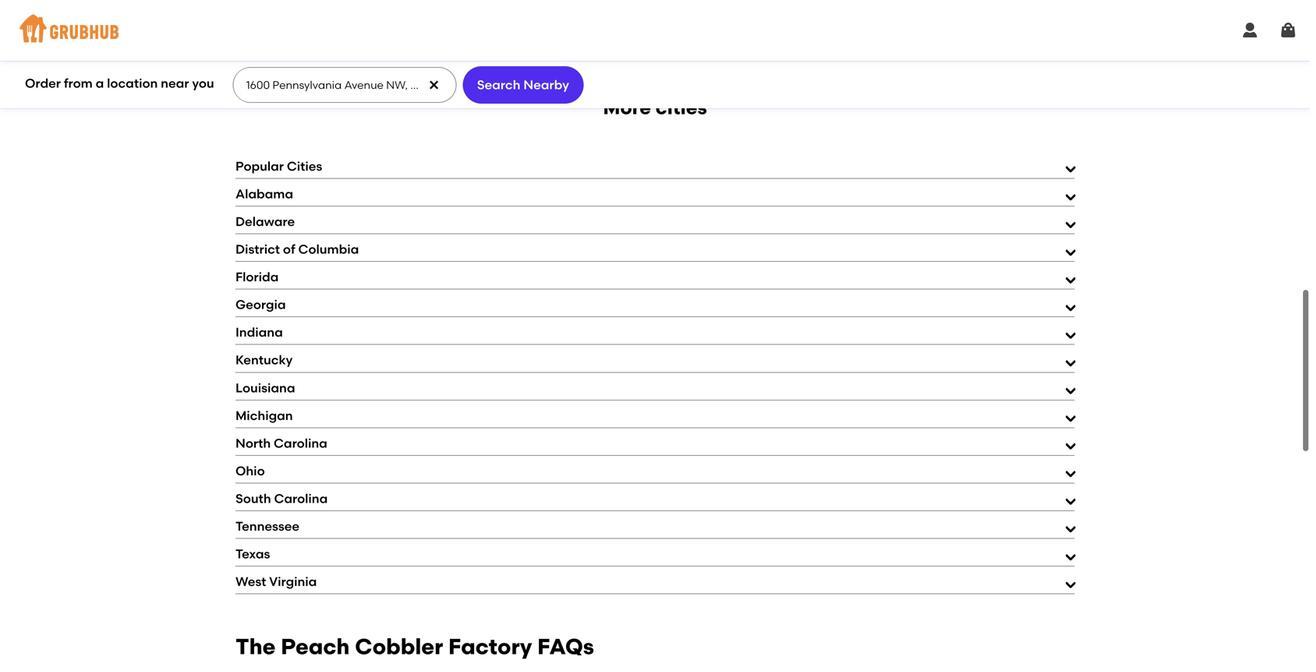 Task type: vqa. For each thing, say whether or not it's contained in the screenshot.
Items Subtotal
no



Task type: locate. For each thing, give the bounding box(es) containing it.
popular cities
[[236, 159, 323, 174]]

south
[[236, 492, 271, 507]]

2 horizontal spatial svg image
[[1280, 21, 1298, 40]]

virginia
[[269, 575, 317, 590]]

carolina up tennessee
[[274, 492, 328, 507]]

district
[[236, 242, 280, 257]]

faqs
[[538, 634, 594, 661]]

1 vertical spatial carolina
[[274, 492, 328, 507]]

search nearby
[[477, 77, 570, 92]]

search nearby button
[[463, 66, 584, 104]]

popular
[[236, 159, 284, 174]]

the
[[236, 634, 276, 661]]

2 carolina from the top
[[274, 492, 328, 507]]

columbia
[[299, 242, 359, 257]]

michigan
[[236, 408, 293, 424]]

west
[[236, 575, 266, 590]]

0 vertical spatial carolina
[[274, 436, 328, 451]]

peach
[[281, 634, 350, 661]]

west virginia
[[236, 575, 317, 590]]

cities
[[287, 159, 323, 174]]

tennessee
[[236, 519, 300, 534]]

near
[[161, 76, 189, 91]]

district of columbia
[[236, 242, 359, 257]]

0 horizontal spatial svg image
[[428, 79, 440, 91]]

1 horizontal spatial svg image
[[1241, 21, 1260, 40]]

carolina for south carolina
[[274, 492, 328, 507]]

kentucky
[[236, 353, 293, 368]]

north carolina
[[236, 436, 328, 451]]

carolina down the michigan
[[274, 436, 328, 451]]

svg image
[[1241, 21, 1260, 40], [1280, 21, 1298, 40], [428, 79, 440, 91]]

1 carolina from the top
[[274, 436, 328, 451]]

texas
[[236, 547, 270, 562]]

carolina
[[274, 436, 328, 451], [274, 492, 328, 507]]

a
[[96, 76, 104, 91]]

south carolina
[[236, 492, 328, 507]]



Task type: describe. For each thing, give the bounding box(es) containing it.
more
[[603, 97, 651, 119]]

delaware
[[236, 214, 295, 229]]

factory
[[449, 634, 532, 661]]

more cities
[[603, 97, 707, 119]]

ohio
[[236, 464, 265, 479]]

cobbler
[[355, 634, 443, 661]]

order
[[25, 76, 61, 91]]

georgia
[[236, 297, 286, 313]]

cities
[[656, 97, 707, 119]]

order from a location near you
[[25, 76, 214, 91]]

alabama
[[236, 186, 293, 202]]

indiana
[[236, 325, 283, 340]]

florida
[[236, 270, 279, 285]]

search
[[477, 77, 521, 92]]

nearby
[[524, 77, 570, 92]]

Search Address search field
[[233, 68, 455, 102]]

louisiana
[[236, 381, 295, 396]]

carolina for north carolina
[[274, 436, 328, 451]]

north
[[236, 436, 271, 451]]

main navigation navigation
[[0, 0, 1311, 61]]

from
[[64, 76, 93, 91]]

location
[[107, 76, 158, 91]]

the peach cobbler factory faqs
[[236, 634, 594, 661]]

you
[[192, 76, 214, 91]]

of
[[283, 242, 295, 257]]



